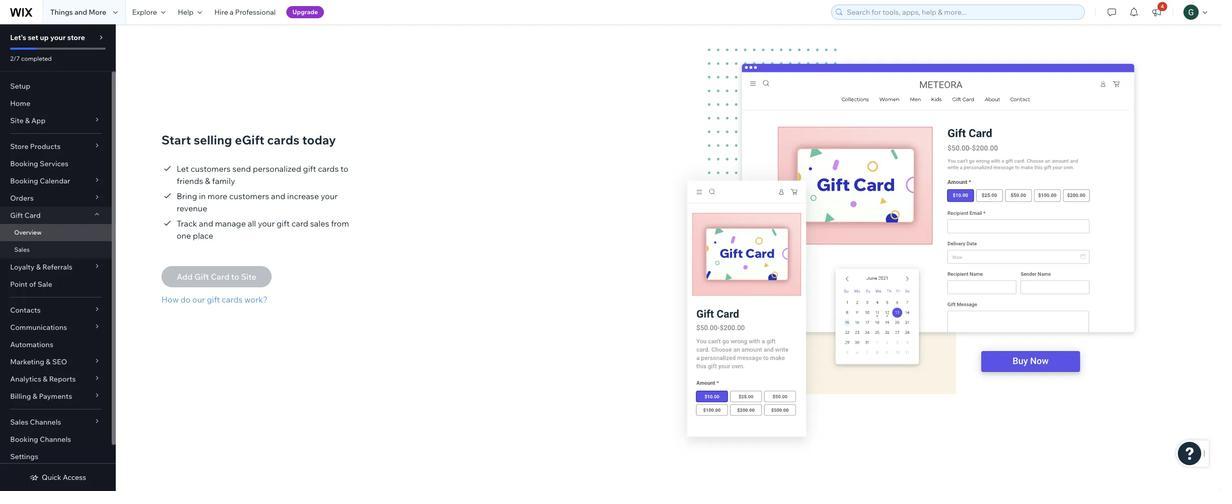 Task type: describe. For each thing, give the bounding box(es) containing it.
2 horizontal spatial your
[[321, 191, 338, 202]]

settings
[[10, 453, 38, 462]]

things
[[50, 8, 73, 17]]

booking for booking calendar
[[10, 177, 38, 186]]

things and more
[[50, 8, 106, 17]]

quick
[[42, 474, 61, 483]]

loyalty
[[10, 263, 35, 272]]

point
[[10, 280, 28, 289]]

setup
[[10, 82, 30, 91]]

explore
[[132, 8, 157, 17]]

automations
[[10, 341, 53, 350]]

up
[[40, 33, 49, 42]]

start selling egift cards today
[[161, 133, 336, 148]]

0 vertical spatial customers
[[191, 164, 231, 174]]

channels for sales channels
[[30, 418, 61, 428]]

store products
[[10, 142, 61, 151]]

to
[[340, 164, 348, 174]]

gift
[[10, 211, 23, 220]]

loyalty & referrals
[[10, 263, 72, 272]]

4
[[1161, 3, 1164, 10]]

personalized
[[253, 164, 301, 174]]

billing & payments
[[10, 392, 72, 402]]

& for referrals
[[36, 263, 41, 272]]

seo
[[52, 358, 67, 367]]

a
[[230, 8, 234, 17]]

marketing
[[10, 358, 44, 367]]

& for seo
[[46, 358, 51, 367]]

site
[[10, 116, 23, 125]]

how do our gift cards work? button
[[161, 294, 271, 306]]

automations link
[[0, 337, 112, 354]]

professional
[[235, 8, 276, 17]]

work?
[[244, 295, 268, 305]]

your inside the sidebar element
[[50, 33, 66, 42]]

help
[[178, 8, 194, 17]]

help button
[[172, 0, 208, 24]]

completed
[[21, 55, 52, 62]]

2 horizontal spatial and
[[271, 191, 285, 202]]

site & app button
[[0, 112, 112, 129]]

payments
[[39, 392, 72, 402]]

app
[[31, 116, 45, 125]]

in
[[199, 191, 206, 202]]

billing
[[10, 392, 31, 402]]

& for payments
[[33, 392, 37, 402]]

settings link
[[0, 449, 112, 466]]

hire
[[214, 8, 228, 17]]

quick access
[[42, 474, 86, 483]]

marketing & seo
[[10, 358, 67, 367]]

2/7 completed
[[10, 55, 52, 62]]

egift
[[235, 133, 264, 148]]

gift card
[[10, 211, 41, 220]]

Search for tools, apps, help & more... field
[[844, 5, 1081, 19]]

revenue
[[177, 204, 207, 214]]

communications button
[[0, 319, 112, 337]]

sales channels
[[10, 418, 61, 428]]

how do our gift cards work?
[[161, 295, 268, 305]]

gift inside button
[[207, 295, 220, 305]]

sales for sales channels
[[10, 418, 28, 428]]

booking services link
[[0, 155, 112, 173]]

start
[[161, 133, 191, 148]]

contacts button
[[0, 302, 112, 319]]

bring
[[177, 191, 197, 202]]

services
[[40, 159, 68, 169]]

orders button
[[0, 190, 112, 207]]

loyalty & referrals button
[[0, 259, 112, 276]]

& for app
[[25, 116, 30, 125]]

let
[[177, 164, 189, 174]]

track
[[177, 219, 197, 229]]

point of sale link
[[0, 276, 112, 293]]

hire a professional
[[214, 8, 276, 17]]



Task type: vqa. For each thing, say whether or not it's contained in the screenshot.
the top BE
no



Task type: locate. For each thing, give the bounding box(es) containing it.
cards
[[267, 133, 300, 148], [318, 164, 339, 174], [222, 295, 243, 305]]

sales
[[310, 219, 329, 229]]

communications
[[10, 323, 67, 333]]

selling
[[194, 133, 232, 148]]

booking up settings
[[10, 436, 38, 445]]

1 vertical spatial cards
[[318, 164, 339, 174]]

0 horizontal spatial gift
[[207, 295, 220, 305]]

home
[[10, 99, 30, 108]]

customers up all
[[229, 191, 269, 202]]

booking for booking services
[[10, 159, 38, 169]]

gift left card
[[277, 219, 290, 229]]

overview
[[14, 229, 42, 237]]

all
[[248, 219, 256, 229]]

your right increase
[[321, 191, 338, 202]]

0 horizontal spatial cards
[[222, 295, 243, 305]]

reports
[[49, 375, 76, 384]]

quick access button
[[30, 474, 86, 483]]

analytics & reports
[[10, 375, 76, 384]]

sidebar element
[[0, 24, 116, 492]]

place
[[193, 231, 213, 241]]

1 vertical spatial your
[[321, 191, 338, 202]]

sales inside sales channels "popup button"
[[10, 418, 28, 428]]

family
[[212, 176, 235, 186]]

store products button
[[0, 138, 112, 155]]

& left reports
[[43, 375, 47, 384]]

2 horizontal spatial gift
[[303, 164, 316, 174]]

0 vertical spatial sales
[[14, 246, 30, 254]]

friends
[[177, 176, 203, 186]]

and up place
[[199, 219, 213, 229]]

your
[[50, 33, 66, 42], [321, 191, 338, 202], [258, 219, 275, 229]]

channels
[[30, 418, 61, 428], [40, 436, 71, 445]]

sales link
[[0, 242, 112, 259]]

analytics
[[10, 375, 41, 384]]

channels inside the booking channels link
[[40, 436, 71, 445]]

gift card button
[[0, 207, 112, 224]]

access
[[63, 474, 86, 483]]

home link
[[0, 95, 112, 112]]

gift right our
[[207, 295, 220, 305]]

channels for booking channels
[[40, 436, 71, 445]]

1 vertical spatial gift
[[277, 219, 290, 229]]

marketing & seo button
[[0, 354, 112, 371]]

how
[[161, 295, 179, 305]]

card
[[25, 211, 41, 220]]

0 vertical spatial gift
[[303, 164, 316, 174]]

channels inside sales channels "popup button"
[[30, 418, 61, 428]]

booking calendar button
[[0, 173, 112, 190]]

cards inside button
[[222, 295, 243, 305]]

billing & payments button
[[0, 388, 112, 406]]

cards up personalized
[[267, 133, 300, 148]]

setup link
[[0, 78, 112, 95]]

0 vertical spatial cards
[[267, 133, 300, 148]]

more
[[208, 191, 227, 202]]

and left increase
[[271, 191, 285, 202]]

& inside "let customers send personalized gift cards to friends & family bring in more customers and increase your revenue track and manage all your gift card sales from one place"
[[205, 176, 210, 186]]

card
[[292, 219, 308, 229]]

0 horizontal spatial your
[[50, 33, 66, 42]]

from
[[331, 219, 349, 229]]

0 vertical spatial and
[[75, 8, 87, 17]]

channels up booking channels
[[30, 418, 61, 428]]

3 booking from the top
[[10, 436, 38, 445]]

orders
[[10, 194, 34, 203]]

upgrade button
[[286, 6, 324, 18]]

1 vertical spatial sales
[[10, 418, 28, 428]]

your right all
[[258, 219, 275, 229]]

& left seo
[[46, 358, 51, 367]]

let's
[[10, 33, 26, 42]]

0 vertical spatial your
[[50, 33, 66, 42]]

contacts
[[10, 306, 41, 315]]

and left more
[[75, 8, 87, 17]]

let customers send personalized gift cards to friends & family bring in more customers and increase your revenue track and manage all your gift card sales from one place
[[177, 164, 349, 241]]

booking for booking channels
[[10, 436, 38, 445]]

manage
[[215, 219, 246, 229]]

booking
[[10, 159, 38, 169], [10, 177, 38, 186], [10, 436, 38, 445]]

booking services
[[10, 159, 68, 169]]

& inside dropdown button
[[36, 263, 41, 272]]

& right loyalty
[[36, 263, 41, 272]]

and
[[75, 8, 87, 17], [271, 191, 285, 202], [199, 219, 213, 229]]

0 vertical spatial channels
[[30, 418, 61, 428]]

customers up family
[[191, 164, 231, 174]]

&
[[25, 116, 30, 125], [205, 176, 210, 186], [36, 263, 41, 272], [46, 358, 51, 367], [43, 375, 47, 384], [33, 392, 37, 402]]

1 horizontal spatial gift
[[277, 219, 290, 229]]

1 vertical spatial channels
[[40, 436, 71, 445]]

1 vertical spatial booking
[[10, 177, 38, 186]]

today
[[302, 133, 336, 148]]

& right site
[[25, 116, 30, 125]]

point of sale
[[10, 280, 52, 289]]

2 vertical spatial your
[[258, 219, 275, 229]]

0 horizontal spatial and
[[75, 8, 87, 17]]

overview link
[[0, 224, 112, 242]]

& right 'billing'
[[33, 392, 37, 402]]

1 vertical spatial and
[[271, 191, 285, 202]]

analytics & reports button
[[0, 371, 112, 388]]

increase
[[287, 191, 319, 202]]

booking calendar
[[10, 177, 70, 186]]

0 vertical spatial booking
[[10, 159, 38, 169]]

site & app
[[10, 116, 45, 125]]

booking inside dropdown button
[[10, 177, 38, 186]]

1 horizontal spatial cards
[[267, 133, 300, 148]]

send
[[232, 164, 251, 174]]

hire a professional link
[[208, 0, 282, 24]]

2 vertical spatial gift
[[207, 295, 220, 305]]

1 vertical spatial customers
[[229, 191, 269, 202]]

& for reports
[[43, 375, 47, 384]]

referrals
[[42, 263, 72, 272]]

gift up increase
[[303, 164, 316, 174]]

one
[[177, 231, 191, 241]]

sales down 'billing'
[[10, 418, 28, 428]]

channels up "settings" link on the bottom left of page
[[40, 436, 71, 445]]

2 vertical spatial and
[[199, 219, 213, 229]]

your right the up
[[50, 33, 66, 42]]

gift
[[303, 164, 316, 174], [277, 219, 290, 229], [207, 295, 220, 305]]

booking up orders
[[10, 177, 38, 186]]

cards inside "let customers send personalized gift cards to friends & family bring in more customers and increase your revenue track and manage all your gift card sales from one place"
[[318, 164, 339, 174]]

1 horizontal spatial your
[[258, 219, 275, 229]]

2 horizontal spatial cards
[[318, 164, 339, 174]]

sales for sales
[[14, 246, 30, 254]]

cards left the work?
[[222, 295, 243, 305]]

sales up loyalty
[[14, 246, 30, 254]]

booking channels link
[[0, 432, 112, 449]]

2 vertical spatial booking
[[10, 436, 38, 445]]

4 button
[[1145, 0, 1168, 24]]

store
[[67, 33, 85, 42]]

2/7
[[10, 55, 20, 62]]

cards left the to
[[318, 164, 339, 174]]

store
[[10, 142, 28, 151]]

booking down store
[[10, 159, 38, 169]]

2 vertical spatial cards
[[222, 295, 243, 305]]

let's set up your store
[[10, 33, 85, 42]]

1 horizontal spatial and
[[199, 219, 213, 229]]

sales inside sales "link"
[[14, 246, 30, 254]]

of
[[29, 280, 36, 289]]

sale
[[38, 280, 52, 289]]

do
[[181, 295, 191, 305]]

1 booking from the top
[[10, 159, 38, 169]]

booking channels
[[10, 436, 71, 445]]

our
[[192, 295, 205, 305]]

& left family
[[205, 176, 210, 186]]

more
[[89, 8, 106, 17]]

2 booking from the top
[[10, 177, 38, 186]]



